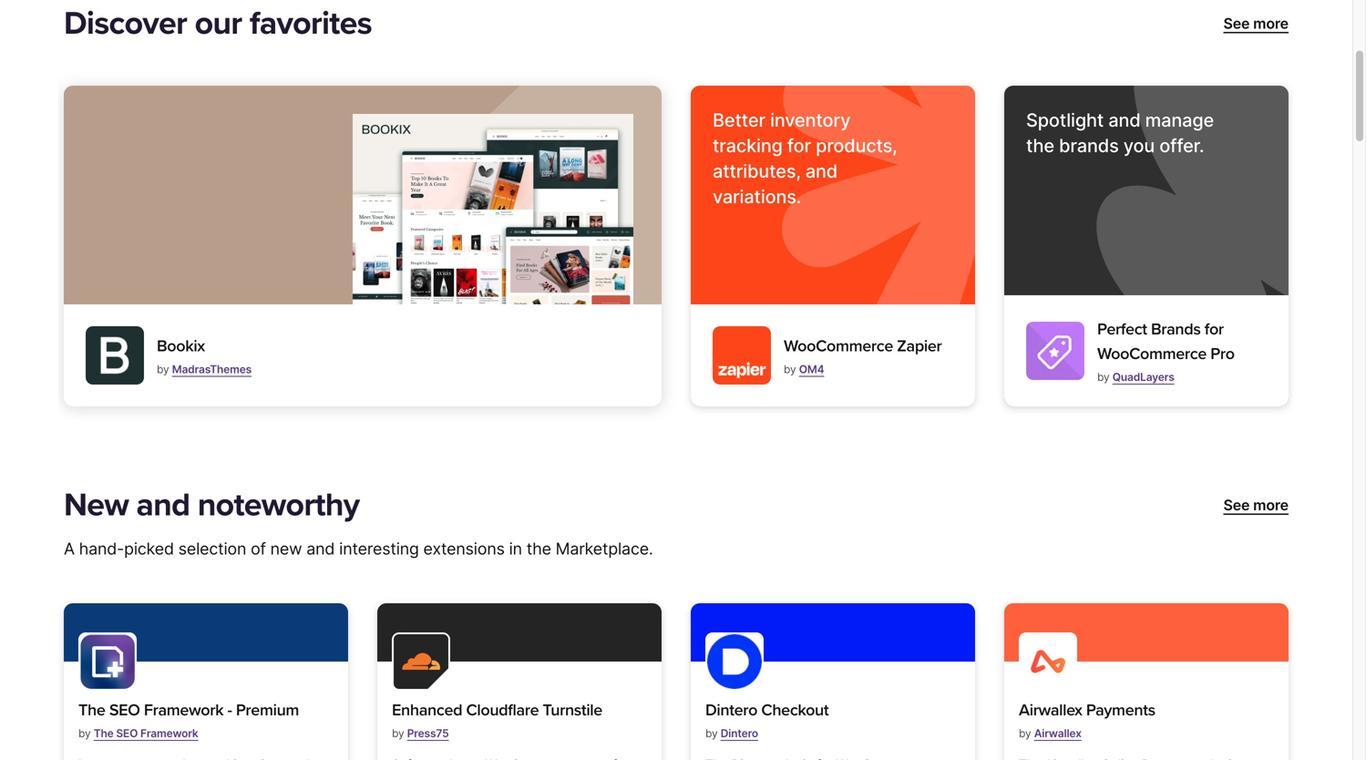 Task type: describe. For each thing, give the bounding box(es) containing it.
selection
[[178, 539, 246, 559]]

airwallex link
[[1034, 720, 1082, 748]]

1 vertical spatial seo
[[116, 727, 138, 740]]

by inside the seo framework - premium by the seo framework
[[78, 727, 91, 740]]

more for new and noteworthy
[[1254, 496, 1289, 514]]

by inside "bookix by madrasthemes"
[[157, 363, 169, 376]]

0 vertical spatial airwallex
[[1019, 701, 1083, 720]]

zapier
[[897, 336, 942, 356]]

better inventory tracking for products, attributes, and variations.
[[713, 109, 898, 208]]

favorites
[[250, 4, 372, 43]]

a
[[64, 539, 75, 559]]

press75
[[407, 727, 449, 740]]

press75 link
[[407, 720, 449, 748]]

extensions
[[424, 539, 505, 559]]

by inside airwallex payments by airwallex
[[1019, 727, 1032, 740]]

perfect
[[1098, 319, 1147, 339]]

and inside 'spotlight and manage the brands you offer.'
[[1109, 109, 1141, 131]]

by inside perfect brands for woocommerce pro by quadlayers
[[1098, 370, 1110, 384]]

new and noteworthy
[[64, 486, 360, 524]]

better
[[713, 109, 766, 131]]

woocommerce zapier link
[[784, 334, 942, 359]]

0 vertical spatial dintero
[[706, 701, 758, 720]]

enhanced
[[392, 701, 462, 720]]

manage
[[1146, 109, 1214, 131]]

woocommerce inside perfect brands for woocommerce pro by quadlayers
[[1098, 344, 1207, 364]]

discover
[[64, 4, 187, 43]]

discover our favorites
[[64, 4, 372, 43]]

and up picked
[[136, 486, 190, 524]]

enhanced cloudflare turnstile by press75
[[392, 701, 603, 740]]

payments
[[1087, 701, 1156, 720]]

new
[[270, 539, 302, 559]]

our
[[195, 4, 242, 43]]

spotlight and manage the brands you offer.
[[1027, 109, 1214, 157]]

madrasthemes link
[[172, 355, 252, 383]]

airwallex payments by airwallex
[[1019, 701, 1156, 740]]

1 vertical spatial framework
[[140, 727, 198, 740]]

by inside enhanced cloudflare turnstile by press75
[[392, 727, 404, 740]]

see more for favorites
[[1224, 15, 1289, 33]]

more for discover our favorites
[[1254, 15, 1289, 33]]

see more link for discover our favorites
[[1224, 13, 1289, 35]]

1 vertical spatial dintero
[[721, 727, 759, 740]]

see more for noteworthy
[[1224, 496, 1289, 514]]

quadlayers link
[[1113, 363, 1175, 391]]

you
[[1124, 134, 1155, 157]]

1 vertical spatial the
[[94, 727, 114, 740]]

dintero checkout link
[[706, 698, 829, 723]]

and inside better inventory tracking for products, attributes, and variations.
[[806, 160, 838, 182]]

the seo framework - premium by the seo framework
[[78, 701, 299, 740]]

quadlayers
[[1113, 370, 1175, 384]]

in
[[509, 539, 522, 559]]

pro
[[1211, 344, 1235, 364]]

bookix
[[157, 336, 205, 356]]

brands
[[1151, 319, 1201, 339]]



Task type: vqa. For each thing, say whether or not it's contained in the screenshot.
site within 'Look, code can be scary. You start off trying to change a button color and all of a sudden your whole site is fuschia.'
no



Task type: locate. For each thing, give the bounding box(es) containing it.
1 vertical spatial see more link
[[1224, 494, 1289, 516]]

madrasthemes
[[172, 363, 252, 376]]

by left quadlayers link
[[1098, 370, 1110, 384]]

dintero left "checkout"
[[706, 701, 758, 720]]

0 vertical spatial see
[[1224, 15, 1250, 33]]

1 see more link from the top
[[1224, 13, 1289, 35]]

1 see from the top
[[1224, 15, 1250, 33]]

offer.
[[1160, 134, 1205, 157]]

tracking
[[713, 134, 783, 157]]

new
[[64, 486, 129, 524]]

and up you
[[1109, 109, 1141, 131]]

1 more from the top
[[1254, 15, 1289, 33]]

for inside perfect brands for woocommerce pro by quadlayers
[[1205, 319, 1224, 339]]

interesting
[[339, 539, 419, 559]]

see for discover our favorites
[[1224, 15, 1250, 33]]

1 horizontal spatial for
[[1205, 319, 1224, 339]]

by down bookix
[[157, 363, 169, 376]]

by left the seo framework link
[[78, 727, 91, 740]]

see more
[[1224, 15, 1289, 33], [1224, 496, 1289, 514]]

framework
[[144, 701, 224, 720], [140, 727, 198, 740]]

premium
[[236, 701, 299, 720]]

1 vertical spatial more
[[1254, 496, 1289, 514]]

for down inventory
[[788, 134, 811, 157]]

1 vertical spatial the
[[527, 539, 551, 559]]

woocommerce
[[784, 336, 893, 356], [1098, 344, 1207, 364]]

for
[[788, 134, 811, 157], [1205, 319, 1224, 339]]

0 vertical spatial see more
[[1224, 15, 1289, 33]]

dintero link
[[721, 720, 759, 748]]

perfect brands for woocommerce pro link
[[1098, 317, 1267, 366]]

see
[[1224, 15, 1250, 33], [1224, 496, 1250, 514]]

2 see more link from the top
[[1224, 494, 1289, 516]]

0 horizontal spatial the
[[527, 539, 551, 559]]

0 vertical spatial see more link
[[1224, 13, 1289, 35]]

a hand-picked selection of new and interesting extensions in the marketplace.
[[64, 539, 653, 559]]

perfect brands for woocommerce pro by quadlayers
[[1098, 319, 1235, 384]]

woocommerce inside woocommerce zapier by om4
[[784, 336, 893, 356]]

0 horizontal spatial for
[[788, 134, 811, 157]]

1 vertical spatial see
[[1224, 496, 1250, 514]]

dintero checkout by dintero
[[706, 701, 829, 740]]

dintero
[[706, 701, 758, 720], [721, 727, 759, 740]]

framework down the seo framework - premium link
[[140, 727, 198, 740]]

by left the dintero link
[[706, 727, 718, 740]]

0 vertical spatial the
[[1027, 134, 1055, 157]]

by left the press75 link
[[392, 727, 404, 740]]

by inside woocommerce zapier by om4
[[784, 363, 796, 376]]

attributes,
[[713, 160, 801, 182]]

om4
[[799, 363, 824, 376]]

products,
[[816, 134, 898, 157]]

the
[[1027, 134, 1055, 157], [527, 539, 551, 559]]

see more link
[[1224, 13, 1289, 35], [1224, 494, 1289, 516]]

1 vertical spatial see more
[[1224, 496, 1289, 514]]

by left om4 link
[[784, 363, 796, 376]]

marketplace.
[[556, 539, 653, 559]]

woocommerce up quadlayers
[[1098, 344, 1207, 364]]

airwallex down airwallex payments link
[[1034, 727, 1082, 740]]

checkout
[[762, 701, 829, 720]]

by inside dintero checkout by dintero
[[706, 727, 718, 740]]

0 vertical spatial more
[[1254, 15, 1289, 33]]

the seo framework - premium link
[[78, 698, 299, 723]]

inventory
[[770, 109, 851, 131]]

the seo framework link
[[94, 720, 198, 748]]

for inside better inventory tracking for products, attributes, and variations.
[[788, 134, 811, 157]]

the down the spotlight
[[1027, 134, 1055, 157]]

om4 link
[[799, 355, 824, 383]]

1 vertical spatial airwallex
[[1034, 727, 1082, 740]]

1 see more from the top
[[1224, 15, 1289, 33]]

0 horizontal spatial woocommerce
[[784, 336, 893, 356]]

0 vertical spatial seo
[[109, 701, 140, 720]]

see for new and noteworthy
[[1224, 496, 1250, 514]]

the
[[78, 701, 105, 720], [94, 727, 114, 740]]

framework left -
[[144, 701, 224, 720]]

1 vertical spatial for
[[1205, 319, 1224, 339]]

0 vertical spatial for
[[788, 134, 811, 157]]

2 more from the top
[[1254, 496, 1289, 514]]

by left airwallex link
[[1019, 727, 1032, 740]]

-
[[227, 701, 232, 720]]

the right in
[[527, 539, 551, 559]]

2 see from the top
[[1224, 496, 1250, 514]]

spotlight
[[1027, 109, 1104, 131]]

airwallex left payments
[[1019, 701, 1083, 720]]

airwallex payments link
[[1019, 698, 1156, 723]]

of
[[251, 539, 266, 559]]

1 horizontal spatial woocommerce
[[1098, 344, 1207, 364]]

woocommerce zapier by om4
[[784, 336, 942, 376]]

and
[[1109, 109, 1141, 131], [806, 160, 838, 182], [136, 486, 190, 524], [307, 539, 335, 559]]

0 vertical spatial the
[[78, 701, 105, 720]]

enhanced cloudflare turnstile link
[[392, 698, 603, 723]]

seo
[[109, 701, 140, 720], [116, 727, 138, 740]]

variations.
[[713, 185, 802, 208]]

woocommerce up om4
[[784, 336, 893, 356]]

and down products,
[[806, 160, 838, 182]]

noteworthy
[[198, 486, 360, 524]]

more
[[1254, 15, 1289, 33], [1254, 496, 1289, 514]]

see more link for new and noteworthy
[[1224, 494, 1289, 516]]

bookix by madrasthemes
[[157, 336, 252, 376]]

the inside 'spotlight and manage the brands you offer.'
[[1027, 134, 1055, 157]]

turnstile
[[543, 701, 603, 720]]

for up pro
[[1205, 319, 1224, 339]]

by
[[157, 363, 169, 376], [784, 363, 796, 376], [1098, 370, 1110, 384], [78, 727, 91, 740], [392, 727, 404, 740], [706, 727, 718, 740], [1019, 727, 1032, 740]]

2 see more from the top
[[1224, 496, 1289, 514]]

1 horizontal spatial the
[[1027, 134, 1055, 157]]

picked
[[124, 539, 174, 559]]

airwallex
[[1019, 701, 1083, 720], [1034, 727, 1082, 740]]

and right new
[[307, 539, 335, 559]]

brands
[[1059, 134, 1119, 157]]

0 vertical spatial framework
[[144, 701, 224, 720]]

dintero down dintero checkout link
[[721, 727, 759, 740]]

bookix link
[[157, 334, 252, 359]]

cloudflare
[[466, 701, 539, 720]]

hand-
[[79, 539, 124, 559]]



